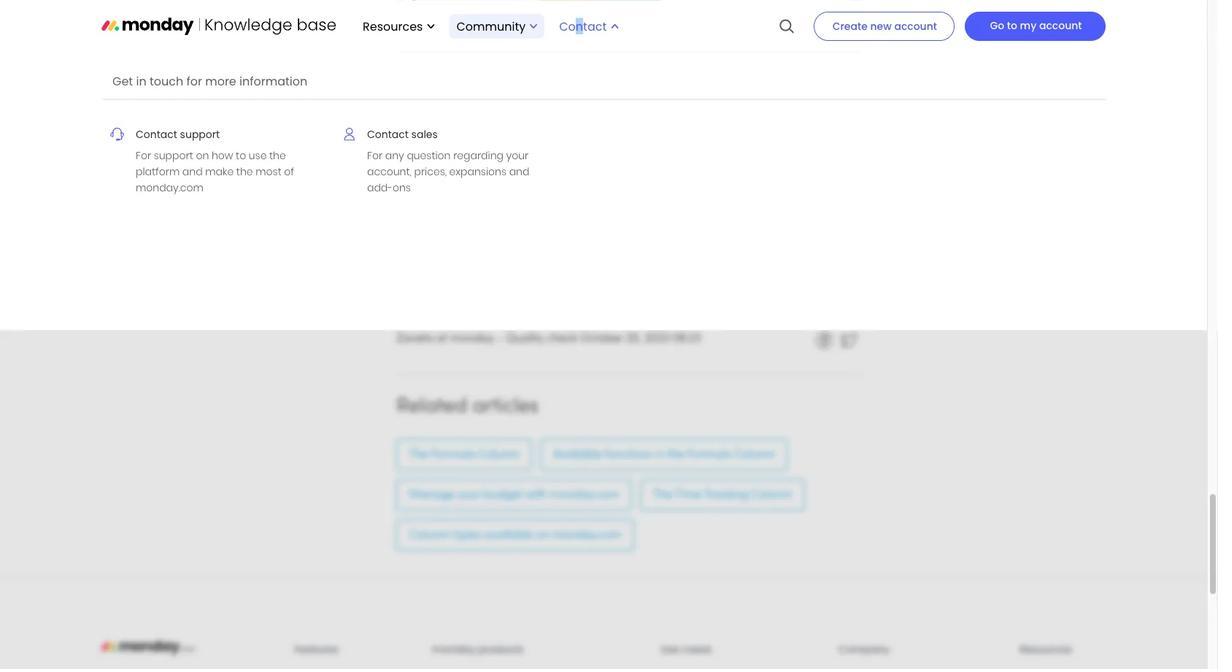 Task type: vqa. For each thing, say whether or not it's contained in the screenshot.
enhance
no



Task type: locate. For each thing, give the bounding box(es) containing it.
0 vertical spatial you
[[542, 81, 561, 92]]

the formula column
[[409, 449, 520, 460]]

on inside to see how you can manage a budget on monday.com using the numbers column! if you are looking for more complex calculations, such as multiplication, division, etc., check out the possibilities of our formula column
[[686, 81, 700, 92]]

more left information
[[205, 73, 236, 89]]

0 horizontal spatial more
[[205, 73, 236, 89]]

zaneta at monday                          - quality check october 20, 2023 08:23
[[397, 333, 701, 344]]

you right if
[[501, 102, 520, 113]]

column
[[479, 449, 520, 460], [735, 449, 776, 460], [752, 489, 793, 500], [409, 529, 450, 540]]

2 horizontal spatial on
[[686, 81, 700, 92]]

for inside contact sales for any question regarding your account, prices, expansions and add-ons
[[367, 149, 383, 163]]

0 vertical spatial budget
[[645, 81, 683, 92]]

main element
[[0, 0, 1208, 669]]

2 for from the left
[[367, 149, 383, 163]]

use
[[661, 642, 680, 656]]

articles
[[473, 397, 539, 417]]

of
[[677, 122, 688, 133], [284, 165, 294, 179]]

budget left with at the bottom of the page
[[484, 489, 522, 500]]

twitter
[[861, 340, 896, 351]]

on right available
[[536, 529, 550, 540]]

1 horizontal spatial how
[[516, 81, 539, 92]]

contact support for support on how to use the platform and make the most of monday.com
[[136, 127, 294, 195]]

manage
[[409, 489, 455, 500]]

calculations,
[[682, 102, 747, 113]]

budget up "complex"
[[645, 81, 683, 92]]

0 horizontal spatial on
[[196, 149, 209, 163]]

can
[[564, 81, 584, 92]]

of inside to see how you can manage a budget on monday.com using the numbers column! if you are looking for more complex calculations, such as multiplication, division, etc., check out the possibilities of our formula column
[[677, 122, 688, 133]]

your inside contact sales for any question regarding your account, prices, expansions and add-ons
[[507, 149, 529, 163]]

your down the etc.,
[[507, 149, 529, 163]]

1 vertical spatial for
[[585, 102, 600, 113]]

0 vertical spatial resources
[[363, 18, 423, 34]]

column types available on monday.com
[[409, 529, 622, 540]]

the inside available functions in the formula column 'link'
[[668, 449, 685, 460]]

contact inside contact support for support on how to use the platform and make the most of monday.com
[[136, 127, 177, 142]]

at
[[437, 333, 447, 344]]

for inside contact support for support on how to use the platform and make the most of monday.com
[[136, 149, 151, 163]]

how
[[516, 81, 539, 92], [212, 149, 233, 163]]

available
[[553, 449, 602, 460]]

2 vertical spatial on
[[536, 529, 550, 540]]

0 horizontal spatial the
[[409, 449, 429, 460]]

1 vertical spatial on
[[196, 149, 209, 163]]

0 horizontal spatial contact
[[136, 127, 177, 142]]

to
[[1008, 18, 1018, 33], [482, 81, 492, 92], [236, 149, 246, 163]]

2023
[[645, 333, 670, 344]]

of left our
[[677, 122, 688, 133]]

the up manage
[[409, 449, 429, 460]]

1 horizontal spatial you
[[542, 81, 561, 92]]

1 vertical spatial budget
[[484, 489, 522, 500]]

create
[[833, 19, 868, 33]]

2 horizontal spatial contact
[[560, 18, 607, 34]]

in right get
[[136, 73, 147, 89]]

the left time
[[653, 489, 673, 500]]

contact for contact support for support on how to use the platform and make the most of monday.com
[[136, 127, 177, 142]]

2 and from the left
[[510, 165, 530, 179]]

create new account
[[833, 19, 938, 33]]

1 horizontal spatial on
[[536, 529, 550, 540]]

on inside contact support for support on how to use the platform and make the most of monday.com
[[196, 149, 209, 163]]

are
[[523, 102, 541, 113]]

the time tracking column link
[[641, 479, 805, 510]]

0 horizontal spatial your
[[458, 489, 481, 500]]

account
[[1040, 18, 1083, 33], [895, 19, 938, 33]]

0 vertical spatial check
[[542, 122, 572, 133]]

for
[[136, 149, 151, 163], [367, 149, 383, 163]]

0 horizontal spatial for
[[187, 73, 202, 89]]

for inside the main submenu element
[[187, 73, 202, 89]]

formula inside to see how you can manage a budget on monday.com using the numbers column! if you are looking for more complex calculations, such as multiplication, division, etc., check out the possibilities of our formula column
[[711, 122, 755, 133]]

list
[[0, 0, 1208, 669]]

for left any
[[367, 149, 383, 163]]

on up make
[[196, 149, 209, 163]]

contact inside contact sales for any question regarding your account, prices, expansions and add-ons
[[367, 127, 409, 142]]

1 vertical spatial how
[[212, 149, 233, 163]]

the up time
[[668, 449, 685, 460]]

resources
[[363, 18, 423, 34], [1020, 642, 1073, 656]]

with
[[525, 489, 547, 500]]

more inside the main submenu element
[[205, 73, 236, 89]]

the right out
[[595, 122, 612, 133]]

monday.com logo image
[[102, 11, 337, 41]]

the
[[409, 449, 429, 460], [653, 489, 673, 500]]

sales
[[412, 127, 438, 142]]

contact
[[560, 18, 607, 34], [136, 127, 177, 142], [367, 127, 409, 142]]

1 horizontal spatial the
[[653, 489, 673, 500]]

types
[[453, 529, 481, 540]]

how inside contact support for support on how to use the platform and make the most of monday.com
[[212, 149, 233, 163]]

multiplication,
[[397, 122, 470, 133]]

1 horizontal spatial budget
[[645, 81, 683, 92]]

contact inside contact link
[[560, 18, 607, 34]]

check right quality on the left of page
[[547, 333, 577, 344]]

search logo image
[[779, 0, 795, 53]]

column types available on monday.com link
[[397, 519, 634, 551]]

possibilities
[[615, 122, 674, 133]]

column up manage your budget with monday.com
[[479, 449, 520, 460]]

more down manage
[[603, 102, 631, 113]]

0 vertical spatial more
[[205, 73, 236, 89]]

and inside contact support for support on how to use the platform and make the most of monday.com
[[182, 165, 203, 179]]

column left types in the bottom of the page
[[409, 529, 450, 540]]

contact up platform
[[136, 127, 177, 142]]

products
[[478, 642, 524, 656]]

for up out
[[585, 102, 600, 113]]

1 horizontal spatial contact
[[367, 127, 409, 142]]

community list item
[[449, 0, 545, 53]]

contact up any
[[367, 127, 409, 142]]

1 horizontal spatial resources
[[1020, 642, 1073, 656]]

of right most
[[284, 165, 294, 179]]

0 horizontal spatial you
[[501, 102, 520, 113]]

your right manage
[[458, 489, 481, 500]]

formula
[[711, 122, 755, 133], [432, 449, 475, 460], [688, 449, 731, 460]]

formula inside 'link'
[[688, 449, 731, 460]]

0 horizontal spatial resources
[[363, 18, 423, 34]]

to inside to see how you can manage a budget on monday.com using the numbers column! if you are looking for more complex calculations, such as multiplication, division, etc., check out the possibilities of our formula column
[[482, 81, 492, 92]]

and inside contact sales for any question regarding your account, prices, expansions and add-ons
[[510, 165, 530, 179]]

and for expansions
[[510, 165, 530, 179]]

1 horizontal spatial more
[[603, 102, 631, 113]]

0 vertical spatial for
[[187, 73, 202, 89]]

more
[[205, 73, 236, 89], [603, 102, 631, 113]]

company
[[839, 642, 890, 656]]

budget
[[645, 81, 683, 92], [484, 489, 522, 500]]

1 horizontal spatial account
[[1040, 18, 1083, 33]]

monday
[[450, 333, 495, 344], [432, 642, 475, 656]]

formula up the time tracking column
[[688, 449, 731, 460]]

0 vertical spatial to
[[1008, 18, 1018, 33]]

you
[[542, 81, 561, 92], [501, 102, 520, 113]]

and
[[182, 165, 203, 179], [510, 165, 530, 179]]

to right the go
[[1008, 18, 1018, 33]]

column
[[758, 122, 797, 133]]

account right new
[[895, 19, 938, 33]]

1 horizontal spatial in
[[656, 449, 665, 460]]

monday.com
[[703, 81, 772, 92], [136, 181, 204, 195], [550, 489, 619, 500], [553, 529, 622, 540]]

0 horizontal spatial of
[[284, 165, 294, 179]]

to left the use
[[236, 149, 246, 163]]

1 vertical spatial you
[[501, 102, 520, 113]]

1 horizontal spatial and
[[510, 165, 530, 179]]

how up "are"
[[516, 81, 539, 92]]

0 horizontal spatial for
[[136, 149, 151, 163]]

1 vertical spatial the
[[653, 489, 673, 500]]

your
[[507, 149, 529, 163], [458, 489, 481, 500]]

0 horizontal spatial and
[[182, 165, 203, 179]]

0 horizontal spatial to
[[236, 149, 246, 163]]

the for the time tracking column
[[653, 489, 673, 500]]

column!
[[446, 102, 488, 113]]

in
[[136, 73, 147, 89], [656, 449, 665, 460]]

list containing resources
[[0, 0, 1208, 669]]

related
[[397, 397, 467, 417]]

formula down calculations,
[[711, 122, 755, 133]]

support up platform
[[154, 149, 193, 163]]

you left the "can"
[[542, 81, 561, 92]]

cases
[[682, 642, 712, 656]]

add-
[[367, 181, 393, 195]]

1 vertical spatial in
[[656, 449, 665, 460]]

column right tracking
[[752, 489, 793, 500]]

1 horizontal spatial of
[[677, 122, 688, 133]]

account right 'my' on the top right of the page
[[1040, 18, 1083, 33]]

1 and from the left
[[182, 165, 203, 179]]

to left see
[[482, 81, 492, 92]]

0 horizontal spatial how
[[212, 149, 233, 163]]

community
[[457, 18, 526, 34]]

contact sales for any question regarding your account, prices, expansions and add-ons
[[367, 127, 530, 195]]

check
[[542, 122, 572, 133], [547, 333, 577, 344]]

08:23
[[673, 333, 701, 344]]

1 horizontal spatial for
[[367, 149, 383, 163]]

0 vertical spatial of
[[677, 122, 688, 133]]

0 horizontal spatial in
[[136, 73, 147, 89]]

platform
[[136, 165, 180, 179]]

for for for any question regarding your account, prices, expansions and add-ons
[[367, 149, 383, 163]]

the up most
[[270, 149, 286, 163]]

and left make
[[182, 165, 203, 179]]

ons
[[393, 181, 411, 195]]

support up make
[[180, 127, 220, 142]]

contact for contact
[[560, 18, 607, 34]]

column inside the formula column link
[[479, 449, 520, 460]]

monday left -
[[450, 333, 495, 344]]

2 horizontal spatial to
[[1008, 18, 1018, 33]]

1 horizontal spatial your
[[507, 149, 529, 163]]

1 horizontal spatial to
[[482, 81, 492, 92]]

how up make
[[212, 149, 233, 163]]

1 for from the left
[[136, 149, 151, 163]]

0 vertical spatial on
[[686, 81, 700, 92]]

on up calculations,
[[686, 81, 700, 92]]

the formula column link
[[397, 439, 532, 470]]

for up platform
[[136, 149, 151, 163]]

contact up the "can"
[[560, 18, 607, 34]]

on
[[686, 81, 700, 92], [196, 149, 209, 163], [536, 529, 550, 540]]

1 vertical spatial of
[[284, 165, 294, 179]]

most
[[256, 165, 282, 179]]

1 vertical spatial more
[[603, 102, 631, 113]]

1 vertical spatial resources
[[1020, 642, 1073, 656]]

2 vertical spatial to
[[236, 149, 246, 163]]

the
[[806, 81, 823, 92], [595, 122, 612, 133], [270, 149, 286, 163], [237, 165, 253, 179], [668, 449, 685, 460]]

monday left products
[[432, 642, 475, 656]]

0 vertical spatial your
[[507, 149, 529, 163]]

the time tracking column
[[653, 489, 793, 500]]

division,
[[473, 122, 515, 133]]

for right touch
[[187, 73, 202, 89]]

create new account link
[[814, 12, 955, 41]]

and right expansions
[[510, 165, 530, 179]]

1 vertical spatial to
[[482, 81, 492, 92]]

column up tracking
[[735, 449, 776, 460]]

0 horizontal spatial budget
[[484, 489, 522, 500]]

in right functions
[[656, 449, 665, 460]]

1 horizontal spatial for
[[585, 102, 600, 113]]

check down looking
[[542, 122, 572, 133]]

0 vertical spatial how
[[516, 81, 539, 92]]

0 vertical spatial the
[[409, 449, 429, 460]]

complex
[[634, 102, 679, 113]]

quality
[[506, 333, 544, 344]]



Task type: describe. For each thing, give the bounding box(es) containing it.
as
[[777, 102, 789, 113]]

monday products
[[432, 642, 524, 656]]

available functions in the formula column link
[[541, 439, 788, 470]]

the right using
[[806, 81, 823, 92]]

contact link
[[552, 14, 626, 39]]

twitter link
[[839, 329, 896, 351]]

the for the formula column
[[409, 449, 429, 460]]

1 vertical spatial check
[[547, 333, 577, 344]]

see
[[495, 81, 513, 92]]

if
[[491, 102, 498, 113]]

to see how you can manage a budget on monday.com using the numbers column! if you are looking for more complex calculations, such as multiplication, division, etc., check out the possibilities of our formula column
[[397, 81, 823, 133]]

column inside column types available on monday.com link
[[409, 529, 450, 540]]

expansions
[[450, 165, 507, 179]]

check inside to see how you can manage a budget on monday.com using the numbers column! if you are looking for more complex calculations, such as multiplication, division, etc., check out the possibilities of our formula column
[[542, 122, 572, 133]]

tracking
[[704, 489, 748, 500]]

20,
[[626, 333, 642, 344]]

etc.,
[[518, 122, 539, 133]]

time
[[675, 489, 702, 500]]

image_3_1.png image
[[397, 0, 864, 65]]

account,
[[367, 165, 412, 179]]

such
[[750, 102, 774, 113]]

our
[[691, 122, 708, 133]]

use cases
[[661, 642, 712, 656]]

in inside 'link'
[[656, 449, 665, 460]]

zaneta
[[397, 333, 434, 344]]

0 horizontal spatial account
[[895, 19, 938, 33]]

go to my account
[[991, 18, 1083, 33]]

touch
[[150, 73, 183, 89]]

0 vertical spatial in
[[136, 73, 147, 89]]

looking
[[544, 102, 582, 113]]

out
[[575, 122, 592, 133]]

a
[[635, 81, 642, 92]]

monday logo image
[[102, 635, 195, 659]]

using
[[775, 81, 803, 92]]

october
[[580, 333, 623, 344]]

functions
[[605, 449, 652, 460]]

1 vertical spatial support
[[154, 149, 193, 163]]

regarding
[[454, 149, 504, 163]]

the down the use
[[237, 165, 253, 179]]

resources inside main element
[[363, 18, 423, 34]]

more inside to see how you can manage a budget on monday.com using the numbers column! if you are looking for more complex calculations, such as multiplication, division, etc., check out the possibilities of our formula column
[[603, 102, 631, 113]]

-
[[498, 333, 503, 344]]

go
[[991, 18, 1005, 33]]

contact for contact sales for any question regarding your account, prices, expansions and add-ons
[[367, 127, 409, 142]]

and for platform
[[182, 165, 203, 179]]

get
[[112, 73, 133, 89]]

features
[[295, 642, 339, 656]]

use
[[249, 149, 267, 163]]

available functions in the formula column
[[553, 449, 776, 460]]

1 vertical spatial monday
[[432, 642, 475, 656]]

resources link
[[356, 14, 442, 39]]

related articles
[[397, 397, 539, 417]]

monday.com inside to see how you can manage a budget on monday.com using the numbers column! if you are looking for more complex calculations, such as multiplication, division, etc., check out the possibilities of our formula column
[[703, 81, 772, 92]]

my
[[1021, 18, 1037, 33]]

manage
[[587, 81, 632, 92]]

how inside to see how you can manage a budget on monday.com using the numbers column! if you are looking for more complex calculations, such as multiplication, division, etc., check out the possibilities of our formula column
[[516, 81, 539, 92]]

information
[[240, 73, 308, 89]]

get in touch for more information
[[112, 73, 308, 89]]

make
[[205, 165, 234, 179]]

numbers
[[397, 102, 443, 113]]

0 vertical spatial support
[[180, 127, 220, 142]]

budget inside to see how you can manage a budget on monday.com using the numbers column! if you are looking for more complex calculations, such as multiplication, division, etc., check out the possibilities of our formula column
[[645, 81, 683, 92]]

of inside contact support for support on how to use the platform and make the most of monday.com
[[284, 165, 294, 179]]

formula up manage
[[432, 449, 475, 460]]

main submenu element
[[0, 53, 1208, 406]]

manage your budget with monday.com
[[409, 489, 619, 500]]

prices,
[[414, 165, 447, 179]]

go to my account link
[[966, 12, 1106, 41]]

question
[[407, 149, 451, 163]]

column inside the time tracking column link
[[752, 489, 793, 500]]

to inside contact support for support on how to use the platform and make the most of monday.com
[[236, 149, 246, 163]]

new
[[871, 19, 892, 33]]

0 vertical spatial monday
[[450, 333, 495, 344]]

community link
[[449, 14, 545, 39]]

available
[[484, 529, 533, 540]]

for inside to see how you can manage a budget on monday.com using the numbers column! if you are looking for more complex calculations, such as multiplication, division, etc., check out the possibilities of our formula column
[[585, 102, 600, 113]]

for for for support on how to use the platform and make the most of monday.com
[[136, 149, 151, 163]]

any
[[385, 149, 404, 163]]

1 vertical spatial your
[[458, 489, 481, 500]]

column inside available functions in the formula column 'link'
[[735, 449, 776, 460]]

monday.com inside contact support for support on how to use the platform and make the most of monday.com
[[136, 181, 204, 195]]

manage your budget with monday.com link
[[397, 479, 632, 510]]



